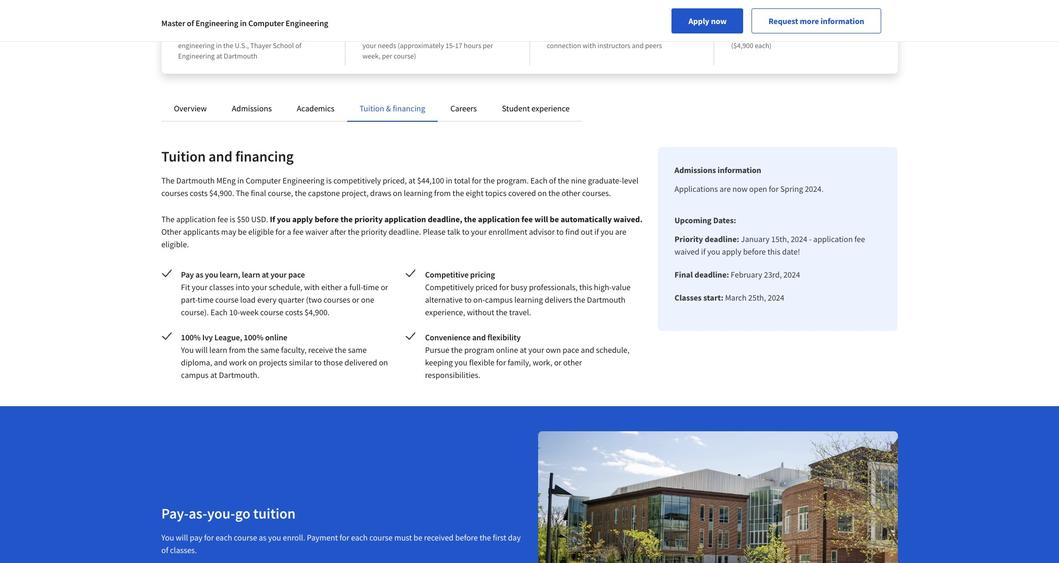 Task type: locate. For each thing, give the bounding box(es) containing it.
the
[[216, 30, 226, 40], [394, 30, 404, 40], [443, 30, 453, 40], [223, 41, 233, 50], [484, 175, 495, 186], [558, 175, 569, 186], [295, 188, 306, 198], [453, 188, 464, 198], [549, 188, 560, 198], [341, 214, 353, 224], [464, 214, 477, 224], [348, 227, 360, 237], [574, 295, 586, 305], [496, 307, 508, 318], [247, 345, 259, 355], [335, 345, 346, 355], [451, 345, 463, 355], [480, 532, 491, 543]]

competitive pricing competitively priced for busy professionals, this high-value alternative to on-campus learning delivers the dartmouth experience, without the travel.
[[425, 269, 631, 318]]

of inside 'the dartmouth meng in computer engineering is competitively priced, at $44,100 in total for the program. each of the nine graduate-level courses costs $4,900. the final course, the capstone project, draws on learning from the eight topics covered on the other courses.'
[[549, 175, 556, 186]]

one up engineering
[[196, 30, 207, 40]]

1 vertical spatial learning
[[515, 295, 543, 305]]

1 horizontal spatial dartmouth
[[224, 51, 258, 61]]

0 vertical spatial or
[[381, 282, 388, 292]]

at inside 'the dartmouth meng in computer engineering is competitively priced, at $44,100 in total for the program. each of the nine graduate-level courses costs $4,900. the final course, the capstone project, draws on learning from the eight topics covered on the other courses.'
[[409, 175, 416, 186]]

in right engineering
[[216, 41, 222, 50]]

0 horizontal spatial are
[[615, 227, 627, 237]]

your inside convenience and flexibility pursue the program online at your own pace and schedule, keeping you flexible for family, work, or other responsibilities.
[[529, 345, 544, 355]]

course,
[[268, 188, 293, 198]]

for inside 'the dartmouth meng in computer engineering is competitively priced, at $44,100 in total for the program. each of the nine graduate-level courses costs $4,900. the final course, the capstone project, draws on learning from the eight topics covered on the other courses.'
[[472, 175, 482, 186]]

as inside you will pay for each course as you enroll. payment for each course must be received before the first day of classes.
[[259, 532, 267, 543]]

deadline: for final
[[695, 269, 729, 280]]

alternative
[[425, 295, 463, 305]]

upcoming
[[675, 215, 712, 226]]

you left enroll.
[[268, 532, 281, 543]]

you up classes.
[[161, 532, 174, 543]]

0 horizontal spatial $44,100
[[417, 175, 444, 186]]

engineering inside 'the dartmouth meng in computer engineering is competitively priced, at $44,100 in total for the program. each of the nine graduate-level courses costs $4,900. the final course, the capstone project, draws on learning from the eight topics covered on the other courses.'
[[283, 175, 325, 186]]

the
[[161, 175, 175, 186], [236, 188, 249, 198], [161, 214, 175, 224]]

will inside you will pay for each course as you enroll. payment for each course must be received before the first day of classes.
[[176, 532, 188, 543]]

pace right own
[[563, 345, 579, 355]]

term
[[845, 30, 859, 40]]

school
[[273, 41, 294, 50]]

campus down priced
[[485, 295, 513, 305]]

for right open on the top right
[[769, 184, 779, 194]]

pace inside convenience and flexibility pursue the program online at your own pace and schedule, keeping you flexible for family, work, or other responsibilities.
[[563, 345, 579, 355]]

admissions for admissions
[[232, 103, 272, 114]]

0 vertical spatial program
[[405, 30, 432, 40]]

are inside the application fee is $50 usd. if you apply before the priority application deadline, the application fee will be automatically waived. other applicants may be eligible for a fee waiver after the priority deadline. please talk to your enrollment advisor to find out if you are eligible.
[[615, 227, 627, 237]]

courses up other
[[161, 188, 188, 198]]

fee right -
[[855, 234, 866, 244]]

$44,100
[[731, 16, 766, 29], [417, 175, 444, 186]]

financing up final on the left of page
[[235, 147, 294, 166]]

$4,900. down the meng
[[209, 188, 234, 198]]

course)
[[394, 51, 416, 61]]

each
[[216, 532, 232, 543], [351, 532, 368, 543]]

0 vertical spatial one
[[196, 30, 207, 40]]

apply now
[[689, 16, 727, 26]]

learning
[[404, 188, 433, 198], [515, 295, 543, 305]]

course down the classes
[[215, 295, 239, 305]]

per down needs
[[382, 51, 392, 61]]

of left nine
[[549, 175, 556, 186]]

will inside the application fee is $50 usd. if you apply before the priority application deadline, the application fee will be automatically waived. other applicants may be eligible for a fee waiver after the priority deadline. please talk to your enrollment advisor to find out if you are eligible.
[[535, 214, 548, 224]]

2024 right 23rd, on the top of page
[[784, 269, 800, 280]]

2 vertical spatial before
[[455, 532, 478, 543]]

ivy inside 100% ivy league, 100% online you will learn from the same faculty, receive the same diploma, and work on projects similar to those delivered on campus at dartmouth.
[[202, 332, 213, 343]]

one inside the earn an ivy league degree from one of the first professional schools of engineering in the u.s., thayer school of engineering at dartmouth
[[196, 30, 207, 40]]

costs
[[190, 188, 208, 198], [285, 307, 303, 318]]

the right deadline, on the left of the page
[[464, 214, 477, 224]]

if inside january 15th, 2024 - application fee waived if you apply before this date!
[[701, 246, 706, 257]]

in inside the earn an ivy league degree from one of the first professional schools of engineering in the u.s., thayer school of engineering at dartmouth
[[216, 41, 222, 50]]

1 vertical spatial from
[[229, 345, 246, 355]]

with up (two
[[304, 282, 320, 292]]

financing for tuition & financing
[[393, 103, 425, 114]]

dartmouth inside the earn an ivy league degree from one of the first professional schools of engineering in the u.s., thayer school of engineering at dartmouth
[[224, 51, 258, 61]]

applicants
[[183, 227, 220, 237]]

2 vertical spatial will
[[176, 532, 188, 543]]

1 horizontal spatial one
[[361, 295, 374, 305]]

courses inside 'the dartmouth meng in computer engineering is competitively priced, at $44,100 in total for the program. each of the nine graduate-level courses costs $4,900. the final course, the capstone project, draws on learning from the eight topics covered on the other courses.'
[[161, 188, 188, 198]]

0 vertical spatial $44,100
[[731, 16, 766, 29]]

0 horizontal spatial information
[[718, 165, 762, 175]]

you inside you will pay for each course as you enroll. payment for each course must be received before the first day of classes.
[[161, 532, 174, 543]]

1 vertical spatial a
[[344, 282, 348, 292]]

0 horizontal spatial pace
[[288, 269, 305, 280]]

information
[[821, 16, 865, 26], [718, 165, 762, 175]]

1 vertical spatial $44,100
[[417, 175, 444, 186]]

each left 10-
[[211, 307, 228, 318]]

for up eight
[[472, 175, 482, 186]]

2 each from the left
[[351, 532, 368, 543]]

flexible
[[469, 357, 495, 368]]

($4,900
[[731, 41, 754, 50]]

0 vertical spatial total
[[768, 16, 789, 29]]

2 vertical spatial 2024
[[768, 292, 785, 303]]

ivy right an
[[214, 16, 227, 29]]

diploma,
[[181, 357, 212, 368]]

1 vertical spatial dartmouth
[[176, 175, 215, 186]]

0 vertical spatial online
[[265, 332, 288, 343]]

convenience and flexibility pursue the program online at your own pace and schedule, keeping you flexible for family, work, or other responsibilities.
[[425, 332, 630, 380]]

schedule,
[[269, 282, 303, 292], [596, 345, 630, 355]]

for inside competitive pricing competitively priced for busy professionals, this high-value alternative to on-campus learning delivers the dartmouth experience, without the travel.
[[499, 282, 509, 292]]

costs up applicants
[[190, 188, 208, 198]]

1 vertical spatial costs
[[285, 307, 303, 318]]

spring
[[781, 184, 803, 194]]

the for application
[[161, 214, 175, 224]]

0 horizontal spatial this
[[580, 282, 592, 292]]

with inside pay as you learn, learn at your pace fit your classes into your schedule, with either a full-time or part-time course load every quarter (two courses or one course). each 10-week course costs $4,900.
[[304, 282, 320, 292]]

0 horizontal spatial will
[[176, 532, 188, 543]]

0 horizontal spatial each
[[211, 307, 228, 318]]

0 vertical spatial admissions
[[232, 103, 272, 114]]

tuition left &
[[360, 103, 384, 114]]

0 vertical spatial financing
[[393, 103, 425, 114]]

a left full- on the bottom of the page
[[344, 282, 348, 292]]

for left busy
[[499, 282, 509, 292]]

you inside you will pay for each course as you enroll. payment for each course must be received before the first day of classes.
[[268, 532, 281, 543]]

as up part-
[[196, 269, 203, 280]]

and inside 100% ivy league, 100% online you will learn from the same faculty, receive the same diploma, and work on projects similar to those delivered on campus at dartmouth.
[[214, 357, 227, 368]]

2 horizontal spatial or
[[554, 357, 562, 368]]

course
[[215, 295, 239, 305], [260, 307, 284, 318], [234, 532, 257, 543], [369, 532, 393, 543]]

in
[[240, 18, 247, 28], [826, 30, 831, 40], [216, 41, 222, 50], [237, 175, 244, 186], [446, 175, 453, 186]]

admissions link
[[232, 103, 272, 114]]

league
[[229, 16, 261, 29]]

0 horizontal spatial admissions
[[232, 103, 272, 114]]

payment
[[307, 532, 338, 543]]

now left open on the top right
[[733, 184, 748, 194]]

classes.
[[170, 545, 197, 556]]

pay-
[[161, 504, 189, 523]]

is inside 'the dartmouth meng in computer engineering is competitively priced, at $44,100 in total for the program. each of the nine graduate-level courses costs $4,900. the final course, the capstone project, draws on learning from the eight topics covered on the other courses.'
[[326, 175, 332, 186]]

0 horizontal spatial costs
[[190, 188, 208, 198]]

pursue
[[425, 345, 450, 355]]

dartmouth
[[224, 51, 258, 61], [176, 175, 215, 186], [587, 295, 626, 305]]

ivy inside the earn an ivy league degree from one of the first professional schools of engineering in the u.s., thayer school of engineering at dartmouth
[[214, 16, 227, 29]]

an
[[201, 16, 212, 29]]

1 horizontal spatial pay
[[731, 30, 742, 40]]

you right out
[[601, 227, 614, 237]]

dartmouth down the u.s.,
[[224, 51, 258, 61]]

dartmouth inside competitive pricing competitively priced for busy professionals, this high-value alternative to on-campus learning delivers the dartmouth experience, without the travel.
[[587, 295, 626, 305]]

talk
[[447, 227, 461, 237]]

other down nine
[[562, 188, 581, 198]]

needs
[[378, 41, 396, 50]]

0 horizontal spatial now
[[711, 16, 727, 26]]

1 each from the left
[[216, 532, 232, 543]]

in right 'enroll'
[[826, 30, 831, 40]]

learning inside competitive pricing competitively priced for busy professionals, this high-value alternative to on-campus learning delivers the dartmouth experience, without the travel.
[[515, 295, 543, 305]]

academics
[[297, 103, 335, 114]]

the left eight
[[453, 188, 464, 198]]

1 horizontal spatial first
[[493, 532, 506, 543]]

1 vertical spatial with
[[304, 282, 320, 292]]

the inside convenience and flexibility pursue the program online at your own pace and schedule, keeping you flexible for family, work, or other responsibilities.
[[451, 345, 463, 355]]

you inside convenience and flexibility pursue the program online at your own pace and schedule, keeping you flexible for family, work, or other responsibilities.
[[455, 357, 468, 368]]

application up deadline.
[[385, 214, 426, 224]]

23rd,
[[764, 269, 782, 280]]

each inside pay as you learn, learn at your pace fit your classes into your schedule, with either a full-time or part-time course load every quarter (two courses or one course). each 10-week course costs $4,900.
[[211, 307, 228, 318]]

the left the u.s.,
[[223, 41, 233, 50]]

you up the diploma,
[[181, 345, 194, 355]]

1 vertical spatial computer
[[246, 175, 281, 186]]

you right if
[[277, 214, 291, 224]]

experience
[[532, 103, 570, 114]]

1 horizontal spatial from
[[434, 188, 451, 198]]

pace up quarter
[[288, 269, 305, 280]]

each up covered
[[531, 175, 548, 186]]

1 horizontal spatial is
[[326, 175, 332, 186]]

computer up final on the left of page
[[246, 175, 281, 186]]

learn down league,
[[209, 345, 227, 355]]

apply up the final deadline: february 23rd, 2024
[[722, 246, 742, 257]]

0 horizontal spatial if
[[595, 227, 599, 237]]

time right the 'either' on the left bottom
[[363, 282, 379, 292]]

0 vertical spatial you
[[181, 345, 194, 355]]

the down convenience
[[451, 345, 463, 355]]

apply up waiver
[[292, 214, 313, 224]]

0 horizontal spatial $4,900.
[[209, 188, 234, 198]]

earn an ivy league degree from one of the first professional schools of engineering in the u.s., thayer school of engineering at dartmouth
[[178, 16, 311, 61]]

1 vertical spatial the
[[236, 188, 249, 198]]

experience,
[[425, 307, 465, 318]]

0 vertical spatial a
[[287, 227, 291, 237]]

those
[[323, 357, 343, 368]]

if
[[595, 227, 599, 237], [701, 246, 706, 257]]

0 vertical spatial be
[[550, 214, 559, 224]]

0 horizontal spatial dartmouth
[[176, 175, 215, 186]]

0 vertical spatial computer
[[248, 18, 284, 28]]

learning up travel.
[[515, 295, 543, 305]]

online up faculty,
[[265, 332, 288, 343]]

without
[[467, 307, 494, 318]]

is left $50 in the top of the page
[[230, 214, 235, 224]]

application inside january 15th, 2024 - application fee waived if you apply before this date!
[[814, 234, 853, 244]]

courses down the request at the right
[[769, 30, 792, 40]]

0 vertical spatial dartmouth
[[224, 51, 258, 61]]

1 horizontal spatial campus
[[485, 295, 513, 305]]

on down priced,
[[393, 188, 402, 198]]

1 vertical spatial program
[[464, 345, 495, 355]]

1 vertical spatial admissions
[[675, 165, 716, 175]]

program
[[405, 30, 432, 40], [464, 345, 495, 355]]

careers link
[[451, 103, 477, 114]]

0 vertical spatial now
[[711, 16, 727, 26]]

to down receive
[[315, 357, 322, 368]]

u.s.,
[[235, 41, 249, 50]]

online inside convenience and flexibility pursue the program online at your own pace and schedule, keeping you flexible for family, work, or other responsibilities.
[[496, 345, 518, 355]]

1 horizontal spatial now
[[733, 184, 748, 194]]

with inside lecture videos, hands-on projects, and connection with instructors and peers
[[583, 41, 596, 50]]

first inside the earn an ivy league degree from one of the first professional schools of engineering in the u.s., thayer school of engineering at dartmouth
[[228, 30, 240, 40]]

ivy left league,
[[202, 332, 213, 343]]

1 vertical spatial priority
[[361, 227, 387, 237]]

1 horizontal spatial or
[[381, 282, 388, 292]]

pay
[[731, 30, 742, 40], [181, 269, 194, 280]]

to inside 100% ivy league, 100% online you will learn from the same faculty, receive the same diploma, and work on projects similar to those delivered on campus at dartmouth.
[[315, 357, 322, 368]]

0 horizontal spatial schedule,
[[269, 282, 303, 292]]

1 same from the left
[[261, 345, 279, 355]]

0 vertical spatial tuition
[[360, 103, 384, 114]]

100%
[[181, 332, 201, 343], [244, 332, 264, 343]]

of up from
[[187, 18, 194, 28]]

1 vertical spatial total
[[454, 175, 470, 186]]

final
[[251, 188, 266, 198]]

1 vertical spatial are
[[615, 227, 627, 237]]

1 horizontal spatial information
[[821, 16, 865, 26]]

0 horizontal spatial learn
[[209, 345, 227, 355]]

0 vertical spatial priority
[[355, 214, 383, 224]]

$44,100 inside $44,100 total cost pay only for courses you enroll in per term ($4,900 each)
[[731, 16, 766, 29]]

0 vertical spatial learn
[[242, 269, 260, 280]]

per inside $44,100 total cost pay only for courses you enroll in per term ($4,900 each)
[[833, 30, 843, 40]]

in right the meng
[[237, 175, 244, 186]]

0 vertical spatial pace
[[288, 269, 305, 280]]

2 vertical spatial the
[[161, 214, 175, 224]]

costs down quarter
[[285, 307, 303, 318]]

the inside the application fee is $50 usd. if you apply before the priority application deadline, the application fee will be automatically waived. other applicants may be eligible for a fee waiver after the priority deadline. please talk to your enrollment advisor to find out if you are eligible.
[[161, 214, 175, 224]]

start:
[[704, 292, 724, 303]]

will up advisor
[[535, 214, 548, 224]]

first up the u.s.,
[[228, 30, 240, 40]]

of down an
[[209, 30, 215, 40]]

or right full- on the bottom of the page
[[381, 282, 388, 292]]

0 vertical spatial 2024
[[791, 234, 808, 244]]

classes
[[209, 282, 234, 292]]

and up the meng
[[209, 147, 233, 166]]

1 horizontal spatial each
[[351, 532, 368, 543]]

per left the "term"
[[833, 30, 843, 40]]

deadline: for priority
[[705, 234, 740, 244]]

dartmouth down 'high-'
[[587, 295, 626, 305]]

and left flexibility
[[472, 332, 486, 343]]

pay up fit
[[181, 269, 194, 280]]

pay inside $44,100 total cost pay only for courses you enroll in per term ($4,900 each)
[[731, 30, 742, 40]]

2 horizontal spatial will
[[535, 214, 548, 224]]

other
[[161, 227, 181, 237]]

academics link
[[297, 103, 335, 114]]

for inside convenience and flexibility pursue the program online at your own pace and schedule, keeping you flexible for family, work, or other responsibilities.
[[496, 357, 506, 368]]

quarter
[[278, 295, 304, 305]]

1 horizontal spatial same
[[348, 345, 367, 355]]

of left classes.
[[161, 545, 168, 556]]

on up the instructors
[[616, 30, 624, 40]]

admissions information
[[675, 165, 762, 175]]

from
[[434, 188, 451, 198], [229, 345, 246, 355]]

1 horizontal spatial learn
[[242, 269, 260, 280]]

computer inside 'the dartmouth meng in computer engineering is competitively priced, at $44,100 in total for the program. each of the nine graduate-level courses costs $4,900. the final course, the capstone project, draws on learning from the eight topics covered on the other courses.'
[[246, 175, 281, 186]]

is inside the application fee is $50 usd. if you apply before the priority application deadline, the application fee will be automatically waived. other applicants may be eligible for a fee waiver after the priority deadline. please talk to your enrollment advisor to find out if you are eligible.
[[230, 214, 235, 224]]

now right apply
[[711, 16, 727, 26]]

dartmouth inside 'the dartmouth meng in computer engineering is competitively priced, at $44,100 in total for the program. each of the nine graduate-level courses costs $4,900. the final course, the capstone project, draws on learning from the eight topics covered on the other courses.'
[[176, 175, 215, 186]]

will up the diploma,
[[195, 345, 208, 355]]

eligible.
[[161, 239, 189, 250]]

1 vertical spatial per
[[483, 41, 493, 50]]

1 100% from the left
[[181, 332, 201, 343]]

request
[[769, 16, 799, 26]]

1 vertical spatial pay
[[181, 269, 194, 280]]

application right -
[[814, 234, 853, 244]]

1 vertical spatial this
[[580, 282, 592, 292]]

15-
[[446, 41, 455, 50]]

0 vertical spatial apply
[[292, 214, 313, 224]]

0 horizontal spatial a
[[287, 227, 291, 237]]

computer up professional
[[248, 18, 284, 28]]

$44,100 right priced,
[[417, 175, 444, 186]]

1 horizontal spatial costs
[[285, 307, 303, 318]]

must
[[394, 532, 412, 543]]

each right payment
[[351, 532, 368, 543]]

from inside 100% ivy league, 100% online you will learn from the same faculty, receive the same diploma, and work on projects similar to those delivered on campus at dartmouth.
[[229, 345, 246, 355]]

0 vertical spatial deadline:
[[705, 234, 740, 244]]

computer for meng
[[246, 175, 281, 186]]

1 vertical spatial if
[[701, 246, 706, 257]]

2 horizontal spatial courses
[[769, 30, 792, 40]]

0 horizontal spatial 100%
[[181, 332, 201, 343]]

similar
[[289, 357, 313, 368]]

0 vertical spatial each
[[531, 175, 548, 186]]

tuition
[[253, 504, 296, 523]]

each down you-
[[216, 532, 232, 543]]

one down full- on the bottom of the page
[[361, 295, 374, 305]]

2024 inside january 15th, 2024 - application fee waived if you apply before this date!
[[791, 234, 808, 244]]

1 vertical spatial you
[[161, 532, 174, 543]]

$44,100 total cost pay only for courses you enroll in per term ($4,900 each)
[[731, 16, 859, 50]]

before up waiver
[[315, 214, 339, 224]]

tuition for tuition and financing
[[161, 147, 206, 166]]

from up deadline, on the left of the page
[[434, 188, 451, 198]]

1 vertical spatial each
[[211, 307, 228, 318]]

0 horizontal spatial program
[[405, 30, 432, 40]]

15th,
[[772, 234, 789, 244]]

100% right league,
[[244, 332, 264, 343]]

go
[[235, 504, 250, 523]]

priced,
[[383, 175, 407, 186]]

1 horizontal spatial financing
[[393, 103, 425, 114]]

this
[[768, 246, 781, 257], [580, 282, 592, 292]]

1 horizontal spatial schedule,
[[596, 345, 630, 355]]

to inside competitive pricing competitively priced for busy professionals, this high-value alternative to on-campus learning delivers the dartmouth experience, without the travel.
[[465, 295, 472, 305]]

1 horizontal spatial apply
[[722, 246, 742, 257]]

learning down priced,
[[404, 188, 433, 198]]

your inside the application fee is $50 usd. if you apply before the priority application deadline, the application fee will be automatically waived. other applicants may be eligible for a fee waiver after the priority deadline. please talk to your enrollment advisor to find out if you are eligible.
[[471, 227, 487, 237]]

application up "enrollment" in the left top of the page
[[478, 214, 520, 224]]

1 vertical spatial before
[[743, 246, 766, 257]]

deadline:
[[705, 234, 740, 244], [695, 269, 729, 280]]

2 horizontal spatial per
[[833, 30, 843, 40]]

be down $50 in the top of the page
[[238, 227, 247, 237]]

or down own
[[554, 357, 562, 368]]

master
[[161, 18, 185, 28]]

courses
[[769, 30, 792, 40], [161, 188, 188, 198], [324, 295, 350, 305]]

2024 for classes start: march 25th, 2024
[[768, 292, 785, 303]]

as inside pay as you learn, learn at your pace fit your classes into your schedule, with either a full-time or part-time course load every quarter (two courses or one course). each 10-week course costs $4,900.
[[196, 269, 203, 280]]

received
[[424, 532, 454, 543]]

0 horizontal spatial financing
[[235, 147, 294, 166]]

0 horizontal spatial each
[[216, 532, 232, 543]]

online down flexibility
[[496, 345, 518, 355]]

upcoming dates:
[[675, 215, 736, 226]]

for
[[759, 30, 767, 40], [472, 175, 482, 186], [769, 184, 779, 194], [276, 227, 285, 237], [499, 282, 509, 292], [496, 357, 506, 368], [204, 532, 214, 543], [340, 532, 350, 543]]

1 horizontal spatial tuition
[[360, 103, 384, 114]]

0 horizontal spatial as
[[196, 269, 203, 280]]

work
[[229, 357, 247, 368]]

engineering up capstone on the left top of the page
[[283, 175, 325, 186]]

waived.
[[614, 214, 643, 224]]

on inside lecture videos, hands-on projects, and connection with instructors and peers
[[616, 30, 624, 40]]

1 vertical spatial deadline:
[[695, 269, 729, 280]]

is up capstone on the left top of the page
[[326, 175, 332, 186]]

in up deadline, on the left of the page
[[446, 175, 453, 186]]

for right eligible
[[276, 227, 285, 237]]

to
[[462, 227, 469, 237], [557, 227, 564, 237], [465, 295, 472, 305], [315, 357, 322, 368]]

be up advisor
[[550, 214, 559, 224]]

before inside january 15th, 2024 - application fee waived if you apply before this date!
[[743, 246, 766, 257]]

1 vertical spatial now
[[733, 184, 748, 194]]

one
[[196, 30, 207, 40], [361, 295, 374, 305]]

1 vertical spatial tuition
[[161, 147, 206, 166]]

eligible
[[248, 227, 274, 237]]

0 vertical spatial time
[[363, 282, 379, 292]]

$4,900. down (two
[[305, 307, 330, 318]]

0 horizontal spatial with
[[304, 282, 320, 292]]

2024 right '25th,'
[[768, 292, 785, 303]]

you down cost
[[794, 30, 805, 40]]

fee left waiver
[[293, 227, 304, 237]]

1 horizontal spatial $4,900.
[[305, 307, 330, 318]]

you inside $44,100 total cost pay only for courses you enroll in per term ($4,900 each)
[[794, 30, 805, 40]]

0 horizontal spatial apply
[[292, 214, 313, 224]]

of
[[187, 18, 194, 28], [209, 30, 215, 40], [305, 30, 311, 40], [295, 41, 302, 50], [549, 175, 556, 186], [161, 545, 168, 556]]

waiver
[[305, 227, 329, 237]]



Task type: vqa. For each thing, say whether or not it's contained in the screenshot.
Financing to the top
yes



Task type: describe. For each thing, give the bounding box(es) containing it.
more
[[800, 16, 819, 26]]

and right own
[[581, 345, 595, 355]]

complete the program on the schedule that suits your needs (approximately 15-17 hours per week, per course)
[[363, 30, 511, 61]]

admissions for admissions information
[[675, 165, 716, 175]]

the right covered
[[549, 188, 560, 198]]

on inside complete the program on the schedule that suits your needs (approximately 15-17 hours per week, per course)
[[433, 30, 441, 40]]

course down go
[[234, 532, 257, 543]]

schedule, inside convenience and flexibility pursue the program online at your own pace and schedule, keeping you flexible for family, work, or other responsibilities.
[[596, 345, 630, 355]]

of down schools
[[295, 41, 302, 50]]

out
[[581, 227, 593, 237]]

earn
[[178, 16, 199, 29]]

you will pay for each course as you enroll. payment for each course must be received before the first day of classes.
[[161, 532, 521, 556]]

courses inside $44,100 total cost pay only for courses you enroll in per term ($4,900 each)
[[769, 30, 792, 40]]

to left find
[[557, 227, 564, 237]]

flexibility
[[488, 332, 521, 343]]

costs inside pay as you learn, learn at your pace fit your classes into your schedule, with either a full-time or part-time course load every quarter (two courses or one course). each 10-week course costs $4,900.
[[285, 307, 303, 318]]

this inside january 15th, 2024 - application fee waived if you apply before this date!
[[768, 246, 781, 257]]

request more information
[[769, 16, 865, 26]]

tuition & financing
[[360, 103, 425, 114]]

the inside you will pay for each course as you enroll. payment for each course must be received before the first day of classes.
[[480, 532, 491, 543]]

applications
[[675, 184, 718, 194]]

-
[[809, 234, 812, 244]]

on right work
[[248, 357, 257, 368]]

meng
[[216, 175, 236, 186]]

for right payment
[[340, 532, 350, 543]]

delivered
[[345, 357, 377, 368]]

apply inside the application fee is $50 usd. if you apply before the priority application deadline, the application fee will be automatically waived. other applicants may be eligible for a fee waiver after the priority deadline. please talk to your enrollment advisor to find out if you are eligible.
[[292, 214, 313, 224]]

at inside 100% ivy league, 100% online you will learn from the same faculty, receive the same diploma, and work on projects similar to those delivered on campus at dartmouth.
[[210, 370, 217, 380]]

each inside 'the dartmouth meng in computer engineering is competitively priced, at $44,100 in total for the program. each of the nine graduate-level courses costs $4,900. the final course, the capstone project, draws on learning from the eight topics covered on the other courses.'
[[531, 175, 548, 186]]

or for pay as you learn, learn at your pace fit your classes into your schedule, with either a full-time or part-time course load every quarter (two courses or one course). each 10-week course costs $4,900.
[[381, 282, 388, 292]]

day
[[508, 532, 521, 543]]

one inside pay as you learn, learn at your pace fit your classes into your schedule, with either a full-time or part-time course load every quarter (two courses or one course). each 10-week course costs $4,900.
[[361, 295, 374, 305]]

on right delivered
[[379, 357, 388, 368]]

projects
[[259, 357, 287, 368]]

0 vertical spatial are
[[720, 184, 731, 194]]

$50
[[237, 214, 250, 224]]

either
[[321, 282, 342, 292]]

schedule, inside pay as you learn, learn at your pace fit your classes into your schedule, with either a full-time or part-time course load every quarter (two courses or one course). each 10-week course costs $4,900.
[[269, 282, 303, 292]]

each)
[[755, 41, 772, 50]]

the right after
[[348, 227, 360, 237]]

other inside convenience and flexibility pursue the program online at your own pace and schedule, keeping you flexible for family, work, or other responsibilities.
[[563, 357, 582, 368]]

and down projects,
[[632, 41, 644, 50]]

total inside $44,100 total cost pay only for courses you enroll in per term ($4,900 each)
[[768, 16, 789, 29]]

own
[[546, 345, 561, 355]]

at inside convenience and flexibility pursue the program online at your own pace and schedule, keeping you flexible for family, work, or other responsibilities.
[[520, 345, 527, 355]]

program inside convenience and flexibility pursue the program online at your own pace and schedule, keeping you flexible for family, work, or other responsibilities.
[[464, 345, 495, 355]]

at inside pay as you learn, learn at your pace fit your classes into your schedule, with either a full-time or part-time course load every quarter (two courses or one course). each 10-week course costs $4,900.
[[262, 269, 269, 280]]

and up peers
[[653, 30, 665, 40]]

projects,
[[625, 30, 652, 40]]

(two
[[306, 295, 322, 305]]

$44,100 inside 'the dartmouth meng in computer engineering is competitively priced, at $44,100 in total for the program. each of the nine graduate-level courses costs $4,900. the final course, the capstone project, draws on learning from the eight topics covered on the other courses.'
[[417, 175, 444, 186]]

for right pay
[[204, 532, 214, 543]]

week,
[[363, 51, 381, 61]]

enroll.
[[283, 532, 305, 543]]

that
[[483, 30, 496, 40]]

the for dartmouth
[[161, 175, 175, 186]]

full-
[[350, 282, 363, 292]]

$4,900. inside 'the dartmouth meng in computer engineering is competitively priced, at $44,100 in total for the program. each of the nine graduate-level courses costs $4,900. the final course, the capstone project, draws on learning from the eight topics covered on the other courses.'
[[209, 188, 234, 198]]

tuition and financing
[[161, 147, 294, 166]]

the up 15-
[[443, 30, 453, 40]]

open
[[750, 184, 767, 194]]

tuition & financing link
[[360, 103, 425, 114]]

february
[[731, 269, 763, 280]]

nine
[[571, 175, 587, 186]]

$4,900. inside pay as you learn, learn at your pace fit your classes into your schedule, with either a full-time or part-time course load every quarter (two courses or one course). each 10-week course costs $4,900.
[[305, 307, 330, 318]]

the up after
[[341, 214, 353, 224]]

to right the talk
[[462, 227, 469, 237]]

you-
[[207, 504, 235, 523]]

peers
[[645, 41, 662, 50]]

keeping
[[425, 357, 453, 368]]

pay as you learn, learn at your pace fit your classes into your schedule, with either a full-time or part-time course load every quarter (two courses or one course). each 10-week course costs $4,900.
[[181, 269, 388, 318]]

level
[[622, 175, 639, 186]]

10-
[[229, 307, 240, 318]]

or for convenience and flexibility pursue the program online at your own pace and schedule, keeping you flexible for family, work, or other responsibilities.
[[554, 357, 562, 368]]

deadline.
[[389, 227, 421, 237]]

the up topics
[[484, 175, 495, 186]]

total inside 'the dartmouth meng in computer engineering is competitively priced, at $44,100 in total for the program. each of the nine graduate-level courses costs $4,900. the final course, the capstone project, draws on learning from the eight topics covered on the other courses.'
[[454, 175, 470, 186]]

may
[[221, 227, 236, 237]]

convenience
[[425, 332, 471, 343]]

student experience
[[502, 103, 570, 114]]

the right delivers
[[574, 295, 586, 305]]

deadline,
[[428, 214, 463, 224]]

the left nine
[[558, 175, 569, 186]]

graduate-
[[588, 175, 622, 186]]

learn,
[[220, 269, 240, 280]]

learn inside pay as you learn, learn at your pace fit your classes into your schedule, with either a full-time or part-time course load every quarter (two courses or one course). each 10-week course costs $4,900.
[[242, 269, 260, 280]]

january 15th, 2024 - application fee waived if you apply before this date!
[[675, 234, 866, 257]]

of right schools
[[305, 30, 311, 40]]

fee inside january 15th, 2024 - application fee waived if you apply before this date!
[[855, 234, 866, 244]]

for inside $44,100 total cost pay only for courses you enroll in per term ($4,900 each)
[[759, 30, 767, 40]]

in up professional
[[240, 18, 247, 28]]

program.
[[497, 175, 529, 186]]

learn inside 100% ivy league, 100% online you will learn from the same faculty, receive the same diploma, and work on projects similar to those delivered on campus at dartmouth.
[[209, 345, 227, 355]]

program inside complete the program on the schedule that suits your needs (approximately 15-17 hours per week, per course)
[[405, 30, 432, 40]]

travel.
[[509, 307, 531, 318]]

1 vertical spatial information
[[718, 165, 762, 175]]

2 horizontal spatial be
[[550, 214, 559, 224]]

pay inside pay as you learn, learn at your pace fit your classes into your schedule, with either a full-time or part-time course load every quarter (two courses or one course). each 10-week course costs $4,900.
[[181, 269, 194, 280]]

competitively
[[333, 175, 381, 186]]

course down every
[[260, 307, 284, 318]]

before inside you will pay for each course as you enroll. payment for each course must be received before the first day of classes.
[[455, 532, 478, 543]]

family,
[[508, 357, 531, 368]]

the down master of engineering in computer engineering
[[216, 30, 226, 40]]

classes
[[675, 292, 702, 303]]

pay-as-you-go tuition
[[161, 504, 299, 523]]

now inside button
[[711, 16, 727, 26]]

schools
[[280, 30, 304, 40]]

campus inside competitive pricing competitively priced for busy professionals, this high-value alternative to on-campus learning delivers the dartmouth experience, without the travel.
[[485, 295, 513, 305]]

pace inside pay as you learn, learn at your pace fit your classes into your schedule, with either a full-time or part-time course load every quarter (two courses or one course). each 10-week course costs $4,900.
[[288, 269, 305, 280]]

this inside competitive pricing competitively priced for busy professionals, this high-value alternative to on-campus learning delivers the dartmouth experience, without the travel.
[[580, 282, 592, 292]]

from inside 'the dartmouth meng in computer engineering is competitively priced, at $44,100 in total for the program. each of the nine graduate-level courses costs $4,900. the final course, the capstone project, draws on learning from the eight topics covered on the other courses.'
[[434, 188, 451, 198]]

the up needs
[[394, 30, 404, 40]]

at inside the earn an ivy league degree from one of the first professional schools of engineering in the u.s., thayer school of engineering at dartmouth
[[216, 51, 222, 61]]

you inside january 15th, 2024 - application fee waived if you apply before this date!
[[708, 246, 721, 257]]

1 vertical spatial time
[[198, 295, 214, 305]]

thayer
[[250, 41, 272, 50]]

load
[[240, 295, 256, 305]]

you inside 100% ivy league, 100% online you will learn from the same faculty, receive the same diploma, and work on projects similar to those delivered on campus at dartmouth.
[[181, 345, 194, 355]]

waived
[[675, 246, 700, 257]]

automatically
[[561, 214, 612, 224]]

1 horizontal spatial time
[[363, 282, 379, 292]]

apply now button
[[672, 8, 744, 33]]

careers
[[451, 103, 477, 114]]

overview
[[174, 103, 207, 114]]

other inside 'the dartmouth meng in computer engineering is competitively priced, at $44,100 in total for the program. each of the nine graduate-level courses costs $4,900. the final course, the capstone project, draws on learning from the eight topics covered on the other courses.'
[[562, 188, 581, 198]]

project,
[[342, 188, 369, 198]]

responsibilities.
[[425, 370, 481, 380]]

financing for tuition and financing
[[235, 147, 294, 166]]

application up applicants
[[176, 214, 216, 224]]

tuition for tuition & financing
[[360, 103, 384, 114]]

busy
[[511, 282, 528, 292]]

classes start: march 25th, 2024
[[675, 292, 785, 303]]

computer for engineering
[[248, 18, 284, 28]]

course left the must
[[369, 532, 393, 543]]

the left travel.
[[496, 307, 508, 318]]

lecture videos, hands-on projects, and connection with instructors and peers
[[547, 30, 665, 50]]

online inside 100% ivy league, 100% online you will learn from the same faculty, receive the same diploma, and work on projects similar to those delivered on campus at dartmouth.
[[265, 332, 288, 343]]

first inside you will pay for each course as you enroll. payment for each course must be received before the first day of classes.
[[493, 532, 506, 543]]

the right course,
[[295, 188, 306, 198]]

for inside the application fee is $50 usd. if you apply before the priority application deadline, the application fee will be automatically waived. other applicants may be eligible for a fee waiver after the priority deadline. please talk to your enrollment advisor to find out if you are eligible.
[[276, 227, 285, 237]]

2024 for final deadline: february 23rd, 2024
[[784, 269, 800, 280]]

priority deadline:
[[675, 234, 740, 244]]

in inside $44,100 total cost pay only for courses you enroll in per term ($4,900 each)
[[826, 30, 831, 40]]

&
[[386, 103, 391, 114]]

your inside complete the program on the schedule that suits your needs (approximately 15-17 hours per week, per course)
[[363, 41, 376, 50]]

engineering up engineering
[[196, 18, 238, 28]]

engineering inside the earn an ivy league degree from one of the first professional schools of engineering in the u.s., thayer school of engineering at dartmouth
[[178, 51, 215, 61]]

0 horizontal spatial per
[[382, 51, 392, 61]]

be inside you will pay for each course as you enroll. payment for each course must be received before the first day of classes.
[[414, 532, 423, 543]]

a inside pay as you learn, learn at your pace fit your classes into your schedule, with either a full-time or part-time course load every quarter (two courses or one course). each 10-week course costs $4,900.
[[344, 282, 348, 292]]

2 100% from the left
[[244, 332, 264, 343]]

2 same from the left
[[348, 345, 367, 355]]

engineering up schools
[[286, 18, 328, 28]]

only
[[744, 30, 757, 40]]

learning inside 'the dartmouth meng in computer engineering is competitively priced, at $44,100 in total for the program. each of the nine graduate-level courses costs $4,900. the final course, the capstone project, draws on learning from the eight topics covered on the other courses.'
[[404, 188, 433, 198]]

week
[[240, 307, 259, 318]]

will inside 100% ivy league, 100% online you will learn from the same faculty, receive the same diploma, and work on projects similar to those delivered on campus at dartmouth.
[[195, 345, 208, 355]]

1 vertical spatial be
[[238, 227, 247, 237]]

competitively
[[425, 282, 474, 292]]

the up the those
[[335, 345, 346, 355]]

if inside the application fee is $50 usd. if you apply before the priority application deadline, the application fee will be automatically waived. other applicants may be eligible for a fee waiver after the priority deadline. please talk to your enrollment advisor to find out if you are eligible.
[[595, 227, 599, 237]]

competitive
[[425, 269, 469, 280]]

league,
[[214, 332, 242, 343]]

on right covered
[[538, 188, 547, 198]]

enrollment
[[489, 227, 528, 237]]

fee up may
[[217, 214, 228, 224]]

campus inside 100% ivy league, 100% online you will learn from the same faculty, receive the same diploma, and work on projects similar to those delivered on campus at dartmouth.
[[181, 370, 209, 380]]

every
[[257, 295, 277, 305]]

1 vertical spatial or
[[352, 295, 360, 305]]

as-
[[189, 504, 207, 523]]

before inside the application fee is $50 usd. if you apply before the priority application deadline, the application fee will be automatically waived. other applicants may be eligible for a fee waiver after the priority deadline. please talk to your enrollment advisor to find out if you are eligible.
[[315, 214, 339, 224]]

a inside the application fee is $50 usd. if you apply before the priority application deadline, the application fee will be automatically waived. other applicants may be eligible for a fee waiver after the priority deadline. please talk to your enrollment advisor to find out if you are eligible.
[[287, 227, 291, 237]]

the up 'dartmouth.'
[[247, 345, 259, 355]]

2024.
[[805, 184, 824, 194]]

advisor
[[529, 227, 555, 237]]

part-
[[181, 295, 198, 305]]

apply inside january 15th, 2024 - application fee waived if you apply before this date!
[[722, 246, 742, 257]]

costs inside 'the dartmouth meng in computer engineering is competitively priced, at $44,100 in total for the program. each of the nine graduate-level courses costs $4,900. the final course, the capstone project, draws on learning from the eight topics covered on the other courses.'
[[190, 188, 208, 198]]

professional
[[241, 30, 279, 40]]

if
[[270, 214, 275, 224]]

courses inside pay as you learn, learn at your pace fit your classes into your schedule, with either a full-time or part-time course load every quarter (two courses or one course). each 10-week course costs $4,900.
[[324, 295, 350, 305]]

fee up advisor
[[522, 214, 533, 224]]

covered
[[508, 188, 536, 198]]

of inside you will pay for each course as you enroll. payment for each course must be received before the first day of classes.
[[161, 545, 168, 556]]

25th,
[[749, 292, 766, 303]]

you inside pay as you learn, learn at your pace fit your classes into your schedule, with either a full-time or part-time course load every quarter (two courses or one course). each 10-week course costs $4,900.
[[205, 269, 218, 280]]

information inside button
[[821, 16, 865, 26]]

course).
[[181, 307, 209, 318]]



